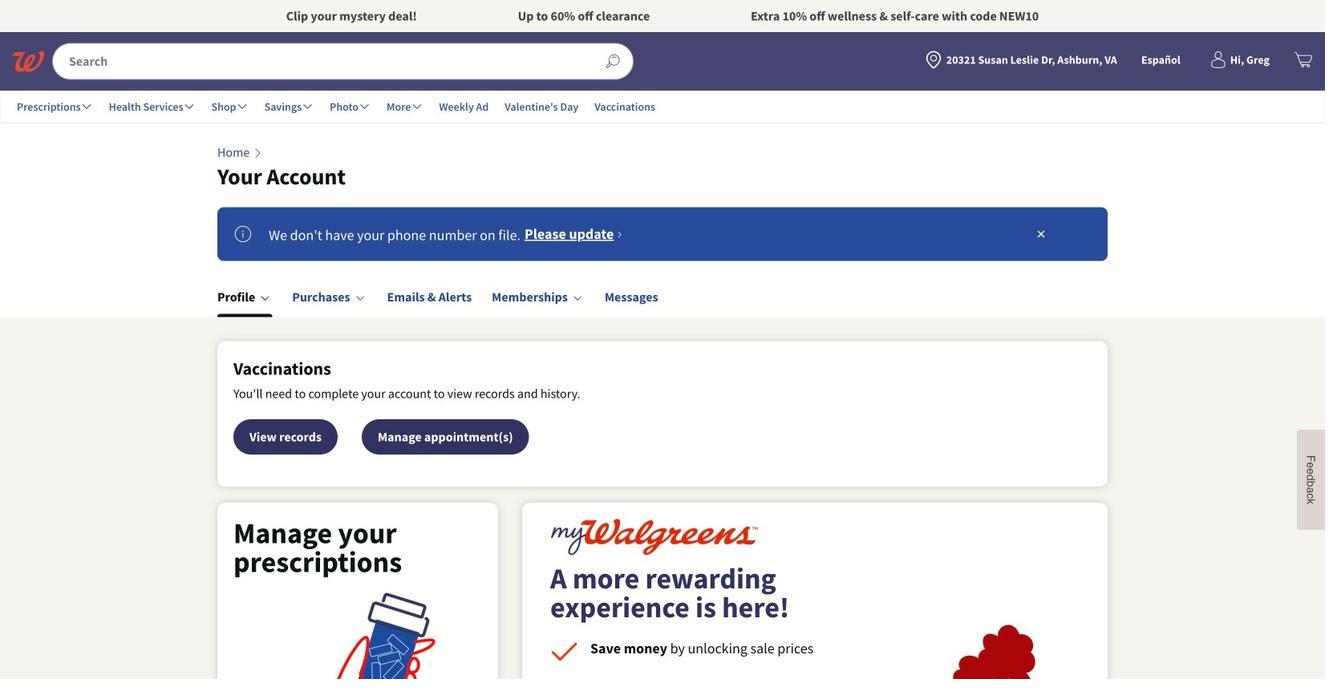 Task type: locate. For each thing, give the bounding box(es) containing it.
top navigation with the logo, search field, account and cart element
[[0, 32, 1326, 123]]

information image
[[224, 215, 262, 253]]

hi, greg. element
[[1231, 51, 1270, 68]]

search image
[[597, 46, 629, 77]]

alert
[[217, 207, 1108, 261]]

main content
[[0, 141, 1326, 680]]

mywalgreens image
[[550, 519, 759, 557]]

home page image
[[246, 141, 270, 165]]



Task type: vqa. For each thing, say whether or not it's contained in the screenshot.
First name text field
no



Task type: describe. For each thing, give the bounding box(es) containing it.
Search by keyword or item number text field
[[53, 44, 605, 79]]

information element
[[224, 215, 262, 253]]

walgreens: trusted since 1901 image
[[12, 51, 44, 72]]



